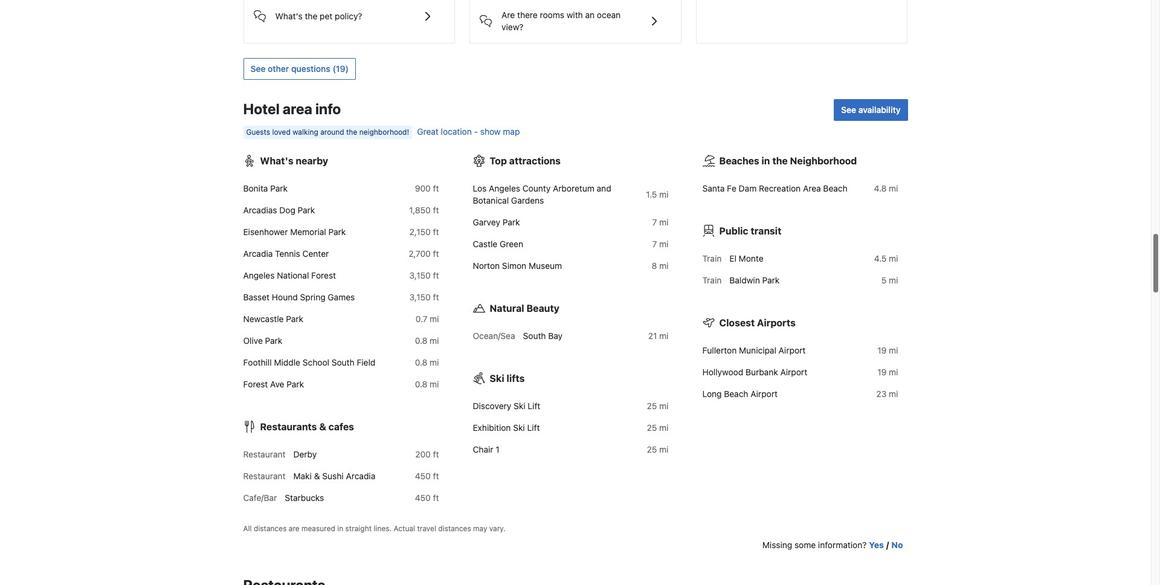 Task type: locate. For each thing, give the bounding box(es) containing it.
450 for starbucks
[[415, 493, 431, 503]]

1 horizontal spatial the
[[346, 128, 357, 137]]

chair 1
[[473, 444, 500, 455]]

lift down the discovery ski lift
[[527, 423, 540, 433]]

straight
[[346, 524, 372, 533]]

ski
[[490, 373, 505, 384], [514, 401, 526, 411], [513, 423, 525, 433]]

transit
[[751, 225, 782, 236]]

angeles
[[489, 183, 520, 193], [243, 270, 275, 280]]

& left cafes
[[319, 421, 326, 432]]

2 ft from the top
[[433, 205, 439, 215]]

0 vertical spatial 19 mi
[[878, 345, 899, 355]]

1 25 mi from the top
[[647, 401, 669, 411]]

ft for eisenhower memorial park
[[433, 227, 439, 237]]

the up recreation
[[773, 155, 788, 166]]

public transit
[[720, 225, 782, 236]]

1 vertical spatial 19 mi
[[878, 367, 899, 377]]

county
[[523, 183, 551, 193]]

2 0.8 mi from the top
[[415, 357, 439, 368]]

train left el
[[703, 253, 722, 264]]

train left baldwin
[[703, 275, 722, 285]]

0 vertical spatial &
[[319, 421, 326, 432]]

some
[[795, 540, 816, 550]]

mi for norton simon museum
[[660, 261, 669, 271]]

restaurants & cafes
[[260, 421, 354, 432]]

0 vertical spatial 450 ft
[[415, 471, 439, 481]]

7 up 8
[[653, 239, 657, 249]]

in left straight
[[337, 524, 343, 533]]

2 vertical spatial 25
[[647, 444, 657, 455]]

1 vertical spatial angeles
[[243, 270, 275, 280]]

2 19 mi from the top
[[878, 367, 899, 377]]

2 vertical spatial 0.8
[[415, 379, 428, 389]]

1 vertical spatial 7
[[653, 239, 657, 249]]

the left pet
[[305, 11, 318, 21]]

1 vertical spatial 7 mi
[[653, 239, 669, 249]]

ft down 200 ft
[[433, 471, 439, 481]]

park up arcadias dog park
[[270, 183, 288, 193]]

25 mi
[[647, 401, 669, 411], [647, 423, 669, 433], [647, 444, 669, 455]]

0 vertical spatial train
[[703, 253, 722, 264]]

2 vertical spatial 0.8 mi
[[415, 379, 439, 389]]

sushi
[[322, 471, 344, 481]]

1 19 mi from the top
[[878, 345, 899, 355]]

1.5 mi
[[646, 189, 669, 199]]

mi for castle green
[[660, 239, 669, 249]]

1 vertical spatial &
[[314, 471, 320, 481]]

basset
[[243, 292, 270, 302]]

2 25 mi from the top
[[647, 423, 669, 433]]

2 3,150 from the top
[[410, 292, 431, 302]]

monte
[[739, 253, 764, 264]]

0 vertical spatial 0.8 mi
[[415, 335, 439, 346]]

what's
[[275, 11, 303, 21], [260, 155, 294, 166]]

restaurant
[[243, 449, 286, 459], [243, 471, 286, 481]]

1 vertical spatial beach
[[724, 389, 749, 399]]

angeles national forest
[[243, 270, 336, 280]]

1 vertical spatial ski
[[514, 401, 526, 411]]

1 vertical spatial 19
[[878, 367, 887, 377]]

ft for basset hound spring games
[[433, 292, 439, 302]]

foothill middle school south field
[[243, 357, 376, 368]]

ft for arcadias dog park
[[433, 205, 439, 215]]

1 vertical spatial 450
[[415, 493, 431, 503]]

1 vertical spatial see
[[842, 105, 857, 115]]

angeles up basset
[[243, 270, 275, 280]]

1 vertical spatial 3,150 ft
[[410, 292, 439, 302]]

450 for maki & sushi arcadia
[[415, 471, 431, 481]]

baldwin park
[[730, 275, 780, 285]]

25 for exhibition ski lift
[[647, 423, 657, 433]]

1 19 from the top
[[878, 345, 887, 355]]

7 for green
[[653, 239, 657, 249]]

0 vertical spatial the
[[305, 11, 318, 21]]

see inside see availability button
[[842, 105, 857, 115]]

the right around
[[346, 128, 357, 137]]

0 horizontal spatial arcadia
[[243, 248, 273, 259]]

santa fe dam recreation area beach
[[703, 183, 848, 193]]

attractions
[[509, 155, 561, 166]]

angeles inside the los angeles county arboretum and botanical gardens
[[489, 183, 520, 193]]

25 mi for chair 1
[[647, 444, 669, 455]]

school
[[303, 357, 329, 368]]

ft right 900
[[433, 183, 439, 193]]

ski for discovery
[[514, 401, 526, 411]]

/
[[887, 540, 889, 550]]

ski left lifts
[[490, 373, 505, 384]]

0 horizontal spatial the
[[305, 11, 318, 21]]

& for sushi
[[314, 471, 320, 481]]

5 ft from the top
[[433, 270, 439, 280]]

1 restaurant from the top
[[243, 449, 286, 459]]

1 horizontal spatial beach
[[824, 183, 848, 193]]

3,150 ft up the 0.7
[[410, 292, 439, 302]]

0 vertical spatial what's
[[275, 11, 303, 21]]

foothill
[[243, 357, 272, 368]]

forest left ave on the bottom of page
[[243, 379, 268, 389]]

airports
[[757, 317, 796, 328]]

0 vertical spatial 3,150 ft
[[410, 270, 439, 280]]

450 up travel
[[415, 493, 431, 503]]

ft
[[433, 183, 439, 193], [433, 205, 439, 215], [433, 227, 439, 237], [433, 248, 439, 259], [433, 270, 439, 280], [433, 292, 439, 302], [433, 449, 439, 459], [433, 471, 439, 481], [433, 493, 439, 503]]

2 7 mi from the top
[[653, 239, 669, 249]]

1 7 mi from the top
[[653, 217, 669, 227]]

3,150
[[410, 270, 431, 280], [410, 292, 431, 302]]

0 vertical spatial angeles
[[489, 183, 520, 193]]

lines.
[[374, 524, 392, 533]]

0 vertical spatial 19
[[878, 345, 887, 355]]

maki & sushi arcadia
[[293, 471, 376, 481]]

restaurant down restaurants
[[243, 449, 286, 459]]

area
[[803, 183, 821, 193]]

what's down the loved
[[260, 155, 294, 166]]

0 vertical spatial 7
[[653, 217, 657, 227]]

0 vertical spatial beach
[[824, 183, 848, 193]]

and
[[597, 183, 612, 193]]

1 vertical spatial airport
[[781, 367, 808, 377]]

mi for hollywood burbank airport
[[889, 367, 899, 377]]

mi for chair 1
[[660, 444, 669, 455]]

4.8
[[875, 183, 887, 193]]

lifts
[[507, 373, 525, 384]]

1 train from the top
[[703, 253, 722, 264]]

1 3,150 ft from the top
[[410, 270, 439, 280]]

discovery ski lift
[[473, 401, 541, 411]]

7 for park
[[653, 217, 657, 227]]

3,150 ft for angeles national forest
[[410, 270, 439, 280]]

may
[[473, 524, 488, 533]]

1 vertical spatial train
[[703, 275, 722, 285]]

2 3,150 ft from the top
[[410, 292, 439, 302]]

arcadia right the "sushi"
[[346, 471, 376, 481]]

are
[[289, 524, 300, 533]]

1 vertical spatial 25 mi
[[647, 423, 669, 433]]

0 vertical spatial 7 mi
[[653, 217, 669, 227]]

angeles up botanical at the top left of page
[[489, 183, 520, 193]]

3,150 for angeles national forest
[[410, 270, 431, 280]]

south left bay
[[523, 331, 546, 341]]

what's left pet
[[275, 11, 303, 21]]

south
[[523, 331, 546, 341], [332, 357, 355, 368]]

1 vertical spatial in
[[337, 524, 343, 533]]

& for cafes
[[319, 421, 326, 432]]

4 ft from the top
[[433, 248, 439, 259]]

3,150 up the 0.7
[[410, 292, 431, 302]]

arcadia down eisenhower
[[243, 248, 273, 259]]

1 ft from the top
[[433, 183, 439, 193]]

ft for bonita park
[[433, 183, 439, 193]]

0 vertical spatial see
[[251, 63, 266, 74]]

0.8 for park
[[415, 379, 428, 389]]

los angeles county arboretum and botanical gardens
[[473, 183, 612, 206]]

7 mi for garvey park
[[653, 217, 669, 227]]

3,150 down 2,700
[[410, 270, 431, 280]]

1 3,150 from the top
[[410, 270, 431, 280]]

bonita park
[[243, 183, 288, 193]]

25 mi for exhibition ski lift
[[647, 423, 669, 433]]

in right the beaches
[[762, 155, 770, 166]]

0 vertical spatial forest
[[311, 270, 336, 280]]

3,150 ft down 2,700 ft
[[410, 270, 439, 280]]

450 ft up travel
[[415, 493, 439, 503]]

2 train from the top
[[703, 275, 722, 285]]

ft right 2,700
[[433, 248, 439, 259]]

1 vertical spatial lift
[[527, 423, 540, 433]]

see
[[251, 63, 266, 74], [842, 105, 857, 115]]

0 vertical spatial 3,150
[[410, 270, 431, 280]]

0 horizontal spatial in
[[337, 524, 343, 533]]

3 0.8 mi from the top
[[415, 379, 439, 389]]

&
[[319, 421, 326, 432], [314, 471, 320, 481]]

mi for forest ave park
[[430, 379, 439, 389]]

mi for santa fe dam recreation area beach
[[889, 183, 899, 193]]

0.8
[[415, 335, 428, 346], [415, 357, 428, 368], [415, 379, 428, 389]]

3 0.8 from the top
[[415, 379, 428, 389]]

1 vertical spatial 450 ft
[[415, 493, 439, 503]]

23
[[877, 389, 887, 399]]

restaurant up the "cafe/bar"
[[243, 471, 286, 481]]

what's for what's the pet policy?
[[275, 11, 303, 21]]

1 horizontal spatial see
[[842, 105, 857, 115]]

3 25 mi from the top
[[647, 444, 669, 455]]

2 25 from the top
[[647, 423, 657, 433]]

distances right all
[[254, 524, 287, 533]]

2 7 from the top
[[653, 239, 657, 249]]

ft up travel
[[433, 493, 439, 503]]

2 horizontal spatial the
[[773, 155, 788, 166]]

1 horizontal spatial south
[[523, 331, 546, 341]]

arcadia tennis center
[[243, 248, 329, 259]]

1 7 from the top
[[653, 217, 657, 227]]

2 vertical spatial 25 mi
[[647, 444, 669, 455]]

other
[[268, 63, 289, 74]]

7 down 1.5 mi
[[653, 217, 657, 227]]

ft right the 1,850
[[433, 205, 439, 215]]

beach right the area
[[824, 183, 848, 193]]

2 vertical spatial airport
[[751, 389, 778, 399]]

450 down 200
[[415, 471, 431, 481]]

ft down 2,700 ft
[[433, 270, 439, 280]]

& right maki
[[314, 471, 320, 481]]

0 vertical spatial 450
[[415, 471, 431, 481]]

see left the other
[[251, 63, 266, 74]]

are there rooms with an ocean view? button
[[480, 0, 672, 33]]

el monte
[[730, 253, 764, 264]]

mi for garvey park
[[660, 217, 669, 227]]

see for see availability
[[842, 105, 857, 115]]

0 vertical spatial in
[[762, 155, 770, 166]]

1 vertical spatial 0.8
[[415, 357, 428, 368]]

distances left may
[[438, 524, 471, 533]]

distances
[[254, 524, 287, 533], [438, 524, 471, 533]]

what's inside button
[[275, 11, 303, 21]]

south left 'field'
[[332, 357, 355, 368]]

airport for fullerton municipal airport
[[779, 345, 806, 355]]

arcadias
[[243, 205, 277, 215]]

restaurant for maki & sushi arcadia
[[243, 471, 286, 481]]

see other questions (19)
[[251, 63, 349, 74]]

beach right long
[[724, 389, 749, 399]]

ft for arcadia tennis center
[[433, 248, 439, 259]]

exhibition
[[473, 423, 511, 433]]

arcadia
[[243, 248, 273, 259], [346, 471, 376, 481]]

0 vertical spatial airport
[[779, 345, 806, 355]]

0 horizontal spatial see
[[251, 63, 266, 74]]

arcadias dog park
[[243, 205, 315, 215]]

fe
[[727, 183, 737, 193]]

2 restaurant from the top
[[243, 471, 286, 481]]

ft right 2,150
[[433, 227, 439, 237]]

0 vertical spatial 25 mi
[[647, 401, 669, 411]]

3 25 from the top
[[647, 444, 657, 455]]

location
[[441, 126, 472, 137]]

7 mi down 1.5 mi
[[653, 217, 669, 227]]

2 450 ft from the top
[[415, 493, 439, 503]]

norton
[[473, 261, 500, 271]]

dog
[[279, 205, 296, 215]]

loved
[[272, 128, 291, 137]]

an
[[586, 10, 595, 20]]

1 vertical spatial 25
[[647, 423, 657, 433]]

3 ft from the top
[[433, 227, 439, 237]]

yes
[[869, 540, 884, 550]]

6 ft from the top
[[433, 292, 439, 302]]

1 450 from the top
[[415, 471, 431, 481]]

with
[[567, 10, 583, 20]]

forest ave park
[[243, 379, 304, 389]]

ft right 200
[[433, 449, 439, 459]]

0 vertical spatial lift
[[528, 401, 541, 411]]

lift up the exhibition ski lift
[[528, 401, 541, 411]]

1 vertical spatial south
[[332, 357, 355, 368]]

ski down the discovery ski lift
[[513, 423, 525, 433]]

1 25 from the top
[[647, 401, 657, 411]]

norton simon museum
[[473, 261, 562, 271]]

25 for discovery ski lift
[[647, 401, 657, 411]]

8 mi
[[652, 261, 669, 271]]

1 vertical spatial 3,150
[[410, 292, 431, 302]]

1 450 ft from the top
[[415, 471, 439, 481]]

1 vertical spatial 0.8 mi
[[415, 357, 439, 368]]

1 horizontal spatial angeles
[[489, 183, 520, 193]]

450 ft for starbucks
[[415, 493, 439, 503]]

0 vertical spatial restaurant
[[243, 449, 286, 459]]

airport down burbank
[[751, 389, 778, 399]]

park right baldwin
[[763, 275, 780, 285]]

ski up the exhibition ski lift
[[514, 401, 526, 411]]

25 mi for discovery ski lift
[[647, 401, 669, 411]]

2 vertical spatial the
[[773, 155, 788, 166]]

lift for exhibition ski lift
[[527, 423, 540, 433]]

1 vertical spatial what's
[[260, 155, 294, 166]]

airport right burbank
[[781, 367, 808, 377]]

2 vertical spatial ski
[[513, 423, 525, 433]]

2 19 from the top
[[878, 367, 887, 377]]

450 ft down 200 ft
[[415, 471, 439, 481]]

1 horizontal spatial distances
[[438, 524, 471, 533]]

450
[[415, 471, 431, 481], [415, 493, 431, 503]]

1 vertical spatial the
[[346, 128, 357, 137]]

1 horizontal spatial in
[[762, 155, 770, 166]]

0 vertical spatial 25
[[647, 401, 657, 411]]

1
[[496, 444, 500, 455]]

forest down center
[[311, 270, 336, 280]]

7 mi up 8 mi
[[653, 239, 669, 249]]

7
[[653, 217, 657, 227], [653, 239, 657, 249]]

1 vertical spatial forest
[[243, 379, 268, 389]]

2 450 from the top
[[415, 493, 431, 503]]

see left availability
[[842, 105, 857, 115]]

2 0.8 from the top
[[415, 357, 428, 368]]

1 vertical spatial arcadia
[[346, 471, 376, 481]]

airport down airports on the bottom right of the page
[[779, 345, 806, 355]]

are there rooms with an ocean view?
[[502, 10, 621, 32]]

guests
[[246, 128, 270, 137]]

ft up 0.7 mi
[[433, 292, 439, 302]]

see inside see other questions (19) button
[[251, 63, 266, 74]]

0.8 for school
[[415, 357, 428, 368]]

mi for los angeles county arboretum and botanical gardens
[[660, 189, 669, 199]]

lift
[[528, 401, 541, 411], [527, 423, 540, 433]]

dam
[[739, 183, 757, 193]]

1 vertical spatial restaurant
[[243, 471, 286, 481]]

0 horizontal spatial forest
[[243, 379, 268, 389]]

0 vertical spatial 0.8
[[415, 335, 428, 346]]

0 horizontal spatial distances
[[254, 524, 287, 533]]



Task type: describe. For each thing, give the bounding box(es) containing it.
8 ft from the top
[[433, 471, 439, 481]]

19 for hollywood burbank airport
[[878, 367, 887, 377]]

closest
[[720, 317, 755, 328]]

-
[[474, 126, 478, 137]]

mi for newcastle park
[[430, 314, 439, 324]]

1 0.8 from the top
[[415, 335, 428, 346]]

around
[[320, 128, 344, 137]]

spring
[[300, 292, 326, 302]]

top
[[490, 155, 507, 166]]

airport for long beach airport
[[751, 389, 778, 399]]

restaurants
[[260, 421, 317, 432]]

train for baldwin park
[[703, 275, 722, 285]]

no button
[[892, 539, 903, 551]]

eisenhower memorial park
[[243, 227, 346, 237]]

great location - show map link
[[417, 126, 520, 137]]

el
[[730, 253, 737, 264]]

4.8 mi
[[875, 183, 899, 193]]

see for see other questions (19)
[[251, 63, 266, 74]]

gardens
[[511, 195, 544, 206]]

450 ft for maki & sushi arcadia
[[415, 471, 439, 481]]

ave
[[270, 379, 284, 389]]

garvey
[[473, 217, 501, 227]]

neighborhood!
[[359, 128, 409, 137]]

botanical
[[473, 195, 509, 206]]

park right memorial
[[329, 227, 346, 237]]

what's the pet policy?
[[275, 11, 362, 21]]

7 ft from the top
[[433, 449, 439, 459]]

4.5 mi
[[875, 253, 899, 264]]

simon
[[502, 261, 527, 271]]

7 mi for castle green
[[653, 239, 669, 249]]

1 0.8 mi from the top
[[415, 335, 439, 346]]

park down the basset hound spring games
[[286, 314, 303, 324]]

walking
[[293, 128, 318, 137]]

airport for hollywood burbank airport
[[781, 367, 808, 377]]

train for el monte
[[703, 253, 722, 264]]

0 vertical spatial south
[[523, 331, 546, 341]]

travel
[[417, 524, 436, 533]]

mi for long beach airport
[[889, 389, 899, 399]]

missing
[[763, 540, 793, 550]]

what's nearby
[[260, 155, 328, 166]]

hound
[[272, 292, 298, 302]]

mi for fullerton municipal airport
[[889, 345, 899, 355]]

restaurant for derby
[[243, 449, 286, 459]]

0 vertical spatial ski
[[490, 373, 505, 384]]

cafes
[[329, 421, 354, 432]]

availability
[[859, 105, 901, 115]]

ocean
[[597, 10, 621, 20]]

3,150 for basset hound spring games
[[410, 292, 431, 302]]

what's the pet policy? button
[[254, 0, 445, 24]]

beaches in the neighborhood
[[720, 155, 857, 166]]

lift for discovery ski lift
[[528, 401, 541, 411]]

0 vertical spatial arcadia
[[243, 248, 273, 259]]

8
[[652, 261, 657, 271]]

no
[[892, 540, 903, 550]]

see other questions (19) button
[[243, 58, 356, 80]]

1,850 ft
[[409, 205, 439, 215]]

3,150 ft for basset hound spring games
[[410, 292, 439, 302]]

fullerton municipal airport
[[703, 345, 806, 355]]

mi for olive park
[[430, 335, 439, 346]]

hotel area info
[[243, 100, 341, 117]]

9 ft from the top
[[433, 493, 439, 503]]

bonita
[[243, 183, 268, 193]]

santa
[[703, 183, 725, 193]]

4.5
[[875, 253, 887, 264]]

1 distances from the left
[[254, 524, 287, 533]]

exhibition ski lift
[[473, 423, 540, 433]]

discovery
[[473, 401, 512, 411]]

center
[[303, 248, 329, 259]]

0.8 mi for school
[[415, 357, 439, 368]]

park right ave on the bottom of page
[[287, 379, 304, 389]]

900
[[415, 183, 431, 193]]

0.7 mi
[[416, 314, 439, 324]]

yes button
[[869, 539, 884, 551]]

2 distances from the left
[[438, 524, 471, 533]]

vary.
[[490, 524, 506, 533]]

19 mi for fullerton municipal airport
[[878, 345, 899, 355]]

what's for what's nearby
[[260, 155, 294, 166]]

park up green
[[503, 217, 520, 227]]

view?
[[502, 22, 524, 32]]

0.8 mi for park
[[415, 379, 439, 389]]

missing some information? yes / no
[[763, 540, 903, 550]]

green
[[500, 239, 524, 249]]

top attractions
[[490, 155, 561, 166]]

bay
[[548, 331, 563, 341]]

1 horizontal spatial arcadia
[[346, 471, 376, 481]]

cafe/bar
[[243, 493, 277, 503]]

ski for exhibition
[[513, 423, 525, 433]]

park right olive
[[265, 335, 283, 346]]

olive park
[[243, 335, 283, 346]]

0 horizontal spatial south
[[332, 357, 355, 368]]

1 horizontal spatial forest
[[311, 270, 336, 280]]

ft for angeles national forest
[[433, 270, 439, 280]]

200 ft
[[415, 449, 439, 459]]

beauty
[[527, 303, 560, 314]]

mi for exhibition ski lift
[[660, 423, 669, 433]]

900 ft
[[415, 183, 439, 193]]

garvey park
[[473, 217, 520, 227]]

there
[[517, 10, 538, 20]]

0 horizontal spatial beach
[[724, 389, 749, 399]]

hollywood burbank airport
[[703, 367, 808, 377]]

19 for fullerton municipal airport
[[878, 345, 887, 355]]

natural
[[490, 303, 525, 314]]

25 for chair 1
[[647, 444, 657, 455]]

museum
[[529, 261, 562, 271]]

public
[[720, 225, 749, 236]]

municipal
[[739, 345, 777, 355]]

21
[[648, 331, 657, 341]]

newcastle
[[243, 314, 284, 324]]

national
[[277, 270, 309, 280]]

19 mi for hollywood burbank airport
[[878, 367, 899, 377]]

see availability
[[842, 105, 901, 115]]

hotel
[[243, 100, 280, 117]]

park right dog
[[298, 205, 315, 215]]

5 mi
[[882, 275, 899, 285]]

guests loved walking around the neighborhood!
[[246, 128, 409, 137]]

starbucks
[[285, 493, 324, 503]]

2,700 ft
[[409, 248, 439, 259]]

mi for foothill middle school south field
[[430, 357, 439, 368]]

games
[[328, 292, 355, 302]]

0 horizontal spatial angeles
[[243, 270, 275, 280]]

tennis
[[275, 248, 300, 259]]

long beach airport
[[703, 389, 778, 399]]

mi for discovery ski lift
[[660, 401, 669, 411]]

measured
[[302, 524, 335, 533]]

23 mi
[[877, 389, 899, 399]]

the inside what's the pet policy? button
[[305, 11, 318, 21]]

derby
[[293, 449, 317, 459]]

all distances are measured in straight lines. actual travel distances may vary.
[[243, 524, 506, 533]]

great location - show map
[[417, 126, 520, 137]]



Task type: vqa. For each thing, say whether or not it's contained in the screenshot.


